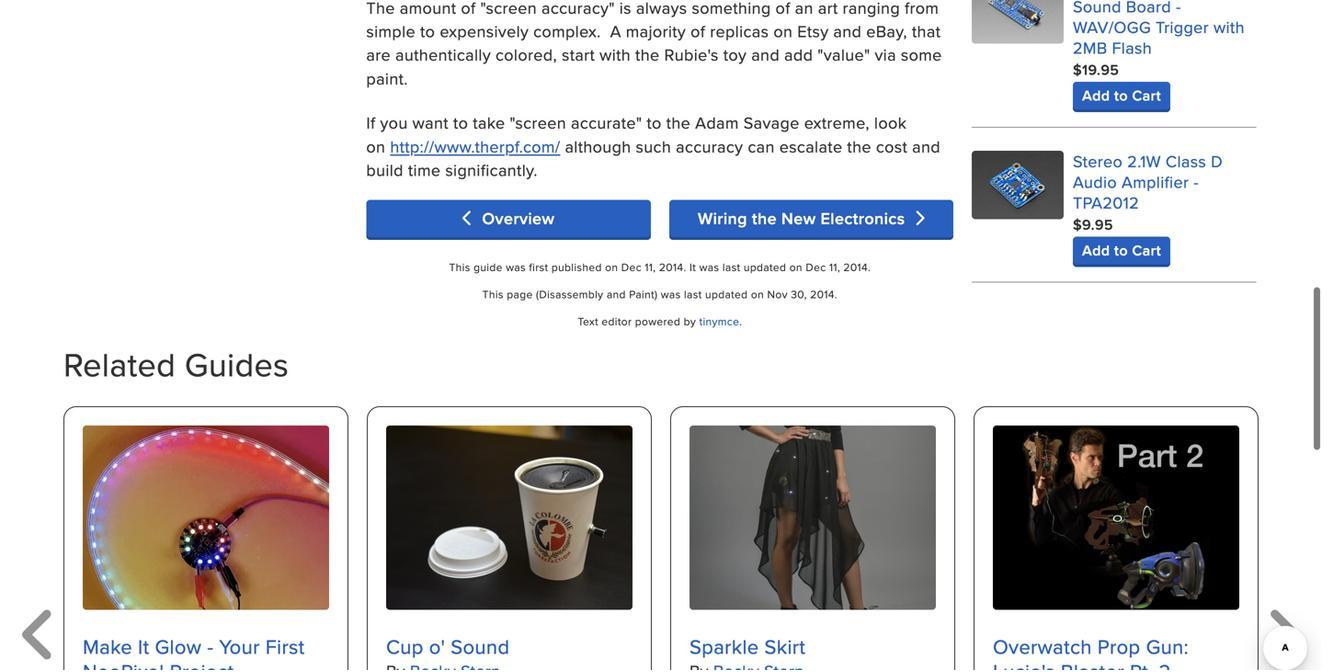 Task type: locate. For each thing, give the bounding box(es) containing it.
guides
[[185, 341, 289, 388]]

sparkle skirt image
[[690, 426, 936, 610]]

the left new
[[752, 207, 777, 231]]

to down amount
[[420, 19, 435, 43]]

updated
[[744, 259, 787, 275], [705, 287, 748, 302]]

to down tpa2012
[[1115, 239, 1128, 261]]

2 horizontal spatial and
[[912, 135, 941, 158]]

sparkle skirt link
[[690, 633, 936, 661]]

an
[[795, 0, 814, 19]]

2 cart from the top
[[1132, 239, 1161, 261]]

can
[[748, 135, 775, 158]]

paint.
[[366, 67, 408, 90]]

0 vertical spatial add to cart link
[[1073, 82, 1171, 109]]

1 horizontal spatial last
[[723, 259, 741, 275]]

of left an
[[776, 0, 791, 19]]

it left glow
[[138, 633, 149, 661]]

cart
[[1132, 84, 1161, 106], [1132, 239, 1161, 261]]

1 vertical spatial -
[[207, 633, 214, 661]]

chevron left image
[[462, 210, 478, 227]]

to
[[420, 19, 435, 43], [1115, 84, 1128, 106], [453, 111, 468, 134], [647, 111, 662, 134], [1115, 239, 1128, 261]]

overwatch prop gun: lucio's blaster pt. 2 image
[[993, 426, 1240, 610]]

dec
[[622, 259, 642, 275], [806, 259, 826, 275]]

0 vertical spatial this
[[449, 259, 471, 275]]

1 add from the top
[[1082, 84, 1110, 106]]

of up expensively
[[461, 0, 476, 19]]

new
[[782, 207, 816, 231]]

this
[[449, 259, 471, 275], [483, 287, 504, 302]]

it inside make it glow - your first neopixel project
[[138, 633, 149, 661]]

2014. down electronics
[[844, 259, 871, 275]]

0 horizontal spatial -
[[207, 633, 214, 661]]

something
[[692, 0, 771, 19]]

paint)
[[629, 287, 658, 302]]

on down if
[[366, 135, 386, 158]]

1 horizontal spatial of
[[691, 19, 706, 43]]

overwatch prop gun: lucio's blaster pt. 2 link
[[993, 633, 1240, 670]]

1 horizontal spatial 11,
[[830, 259, 841, 275]]

1 horizontal spatial was
[[661, 287, 681, 302]]

of up rubie's
[[691, 19, 706, 43]]

0 horizontal spatial 11,
[[645, 259, 656, 275]]

ranging
[[843, 0, 900, 19]]

on inside the amount of "screen accuracy" is always something of an art ranging from simple to expensively complex.  a majority of replicas on etsy and ebay, that are authentically colored, start with the rubie's toy and add "value" via some paint.
[[774, 19, 793, 43]]

0 horizontal spatial this
[[449, 259, 471, 275]]

this page (disassembly and paint) was last updated on nov 30, 2014.
[[483, 287, 838, 302]]

are
[[366, 43, 391, 66]]

this left guide
[[449, 259, 471, 275]]

1 11, from the left
[[645, 259, 656, 275]]

1 vertical spatial and
[[912, 135, 941, 158]]

last
[[723, 259, 741, 275], [684, 287, 702, 302]]

(disassembly
[[536, 287, 604, 302]]

and
[[834, 19, 862, 43], [912, 135, 941, 158], [607, 287, 626, 302]]

0 vertical spatial add
[[1082, 84, 1110, 106]]

last up by
[[684, 287, 702, 302]]

first
[[266, 633, 305, 661]]

"screen inside if you want to take "screen accurate" to the adam savage extreme, look on
[[510, 111, 567, 134]]

1 horizontal spatial this
[[483, 287, 504, 302]]

0 vertical spatial last
[[723, 259, 741, 275]]

11, down the wiring the new electronics link
[[830, 259, 841, 275]]

electronics
[[821, 207, 905, 231]]

on left nov
[[751, 287, 764, 302]]

cup o' sound link
[[386, 633, 633, 661]]

1 vertical spatial add to cart link
[[1073, 237, 1171, 264]]

nov
[[767, 287, 788, 302]]

1 vertical spatial last
[[684, 287, 702, 302]]

- left the your
[[207, 633, 214, 661]]

cart down tpa2012
[[1132, 239, 1161, 261]]

0 vertical spatial and
[[834, 19, 862, 43]]

to inside stereo 2.1w class d audio amplifier - tpa2012 $9.95 add to cart
[[1115, 239, 1128, 261]]

1 horizontal spatial 2014.
[[810, 287, 838, 302]]

0 horizontal spatial last
[[684, 287, 702, 302]]

you
[[380, 111, 408, 134]]

11, up paint)
[[645, 259, 656, 275]]

powered
[[635, 314, 681, 329]]

complex.
[[534, 19, 601, 43]]

1 horizontal spatial it
[[690, 259, 696, 275]]

2014. right 30,
[[810, 287, 838, 302]]

"screen inside the amount of "screen accuracy" is always something of an art ranging from simple to expensively complex.  a majority of replicas on etsy and ebay, that are authentically colored, start with the rubie's toy and add "value" via some paint.
[[481, 0, 537, 19]]

skirt
[[765, 633, 806, 661]]

it up this page (disassembly and paint) was last updated on nov 30, 2014.
[[690, 259, 696, 275]]

updated up tinymce link
[[705, 287, 748, 302]]

add down the "$19.95"
[[1082, 84, 1110, 106]]

start
[[562, 43, 595, 66]]

dec up paint)
[[622, 259, 642, 275]]

pt.
[[1130, 658, 1154, 670]]

amount
[[400, 0, 457, 19]]

tpa2012
[[1073, 191, 1140, 214]]

related
[[63, 341, 176, 388]]

the down majority
[[636, 43, 660, 66]]

class
[[1166, 149, 1207, 173]]

"screen up expensively
[[481, 0, 537, 19]]

11,
[[645, 259, 656, 275], [830, 259, 841, 275]]

add inside stereo 2.1w class d audio amplifier - tpa2012 $9.95 add to cart
[[1082, 239, 1110, 261]]

1 horizontal spatial -
[[1194, 170, 1199, 193]]

angled shot of stereo 2.1w class d audio amplifier. image
[[972, 151, 1064, 220]]

page content region
[[366, 0, 954, 341]]

- left the "d"
[[1194, 170, 1199, 193]]

and up "value"
[[834, 19, 862, 43]]

sparkle skirt
[[690, 633, 806, 661]]

of
[[461, 0, 476, 19], [776, 0, 791, 19], [691, 19, 706, 43]]

the up "such"
[[666, 111, 691, 134]]

add
[[1082, 84, 1110, 106], [1082, 239, 1110, 261]]

and inside the amount of "screen accuracy" is always something of an art ranging from simple to expensively complex.  a majority of replicas on etsy and ebay, that are authentically colored, start with the rubie's toy and add "value" via some paint.
[[834, 19, 862, 43]]

updated up nov
[[744, 259, 787, 275]]

0 vertical spatial "screen
[[481, 0, 537, 19]]

"screen
[[481, 0, 537, 19], [510, 111, 567, 134]]

text
[[578, 314, 599, 329]]

this left page
[[483, 287, 504, 302]]

$19.95
[[1073, 59, 1120, 80]]

0 horizontal spatial and
[[607, 287, 626, 302]]

1 vertical spatial this
[[483, 287, 504, 302]]

0 horizontal spatial dec
[[622, 259, 642, 275]]

.
[[740, 314, 742, 329]]

0 vertical spatial -
[[1194, 170, 1199, 193]]

wiring
[[698, 207, 748, 231]]

related guides
[[63, 341, 289, 388]]

was down wiring
[[700, 259, 720, 275]]

2 add from the top
[[1082, 239, 1110, 261]]

to down the "$19.95"
[[1115, 84, 1128, 106]]

first
[[529, 259, 548, 275]]

this for this page (disassembly and paint) was last updated on nov 30, 2014.
[[483, 287, 504, 302]]

1 horizontal spatial and
[[834, 19, 862, 43]]

the inside although such accuracy can escalate the cost and build time significantly.
[[847, 135, 872, 158]]

chevron right image
[[910, 210, 925, 227]]

and right cost
[[912, 135, 941, 158]]

dec up 30,
[[806, 259, 826, 275]]

1 cart from the top
[[1132, 84, 1161, 106]]

add to cart link down the "$19.95"
[[1073, 82, 1171, 109]]

was
[[506, 259, 526, 275], [700, 259, 720, 275], [661, 287, 681, 302]]

last down wiring
[[723, 259, 741, 275]]

on
[[774, 19, 793, 43], [366, 135, 386, 158], [605, 259, 618, 275], [790, 259, 803, 275], [751, 287, 764, 302]]

authentically
[[395, 43, 491, 66]]

on up 30,
[[790, 259, 803, 275]]

the left cost
[[847, 135, 872, 158]]

tinymce
[[699, 314, 740, 329]]

cart up 2.1w
[[1132, 84, 1161, 106]]

2014.
[[659, 259, 687, 275], [844, 259, 871, 275], [810, 287, 838, 302]]

1 vertical spatial it
[[138, 633, 149, 661]]

if you want to take "screen accurate" to the adam savage extreme, look on
[[366, 111, 907, 158]]

lucio's
[[993, 658, 1056, 670]]

on right published
[[605, 259, 618, 275]]

-
[[1194, 170, 1199, 193], [207, 633, 214, 661]]

0 vertical spatial it
[[690, 259, 696, 275]]

"screen right take
[[510, 111, 567, 134]]

majority
[[626, 19, 686, 43]]

escalate
[[780, 135, 843, 158]]

with
[[600, 43, 631, 66]]

and left paint)
[[607, 287, 626, 302]]

look
[[875, 111, 907, 134]]

2 dec from the left
[[806, 259, 826, 275]]

gun:
[[1146, 633, 1189, 661]]

add down "$9.95"
[[1082, 239, 1110, 261]]

was left first
[[506, 259, 526, 275]]

1 vertical spatial add
[[1082, 239, 1110, 261]]

that
[[912, 19, 941, 43]]

sparkle
[[690, 633, 759, 661]]

prop
[[1098, 633, 1141, 661]]

2 horizontal spatial of
[[776, 0, 791, 19]]

add inside $19.95 add to cart
[[1082, 84, 1110, 106]]

on up "and add"
[[774, 19, 793, 43]]

colored,
[[496, 43, 557, 66]]

1 vertical spatial cart
[[1132, 239, 1161, 261]]

via
[[875, 43, 897, 66]]

0 horizontal spatial it
[[138, 633, 149, 661]]

0 vertical spatial cart
[[1132, 84, 1161, 106]]

"value"
[[818, 43, 870, 66]]

significantly.
[[445, 158, 538, 182]]

1 vertical spatial "screen
[[510, 111, 567, 134]]

$9.95
[[1073, 214, 1114, 235]]

2014. up this page (disassembly and paint) was last updated on nov 30, 2014.
[[659, 259, 687, 275]]

add to cart link down "$9.95"
[[1073, 237, 1171, 264]]

was right paint)
[[661, 287, 681, 302]]

1 horizontal spatial dec
[[806, 259, 826, 275]]

overview link
[[366, 200, 651, 237]]



Task type: vqa. For each thing, say whether or not it's contained in the screenshot.
Reversible on the top right of page
no



Task type: describe. For each thing, give the bounding box(es) containing it.
from
[[905, 0, 939, 19]]

blaster
[[1061, 658, 1125, 670]]

2
[[1159, 658, 1172, 670]]

make it glow - your first neopixel project link
[[83, 633, 329, 670]]

overview
[[478, 207, 555, 231]]

extreme,
[[804, 111, 870, 134]]

this guide was first published on dec 11, 2014. it was last updated on dec 11, 2014.
[[449, 259, 871, 275]]

30,
[[791, 287, 807, 302]]

adam
[[695, 111, 739, 134]]

to up "such"
[[647, 111, 662, 134]]

simple
[[366, 19, 416, 43]]

always
[[636, 0, 687, 19]]

it inside page content region
[[690, 259, 696, 275]]

to inside $19.95 add to cart
[[1115, 84, 1128, 106]]

- inside make it glow - your first neopixel project
[[207, 633, 214, 661]]

0 horizontal spatial was
[[506, 259, 526, 275]]

want
[[413, 111, 449, 134]]

the inside the amount of "screen accuracy" is always something of an art ranging from simple to expensively complex.  a majority of replicas on etsy and ebay, that are authentically colored, start with the rubie's toy and add "value" via some paint.
[[636, 43, 660, 66]]

art
[[818, 0, 838, 19]]

overwatch prop gun: lucio's blaster pt. 2
[[993, 633, 1189, 670]]

the
[[366, 0, 395, 19]]

toy
[[724, 43, 747, 66]]

neopixel
[[83, 658, 164, 670]]

angled shot of a adafruit audio fx sound board. image
[[972, 0, 1064, 44]]

published
[[552, 259, 602, 275]]

d
[[1211, 149, 1223, 173]]

stereo 2.1w class d audio amplifier - tpa2012 link
[[1073, 149, 1223, 214]]

on inside if you want to take "screen accurate" to the adam savage extreme, look on
[[366, 135, 386, 158]]

2 horizontal spatial 2014.
[[844, 259, 871, 275]]

the inside if you want to take "screen accurate" to the adam savage extreme, look on
[[666, 111, 691, 134]]

to inside the amount of "screen accuracy" is always something of an art ranging from simple to expensively complex.  a majority of replicas on etsy and ebay, that are authentically colored, start with the rubie's toy and add "value" via some paint.
[[420, 19, 435, 43]]

expensively
[[440, 19, 529, 43]]

2.1w
[[1128, 149, 1162, 173]]

this for this guide was first published on dec 11, 2014. it was last updated on dec 11, 2014.
[[449, 259, 471, 275]]

some
[[901, 43, 942, 66]]

is
[[620, 0, 632, 19]]

etsy
[[798, 19, 829, 43]]

audio
[[1073, 170, 1117, 193]]

cup o' sound image
[[386, 426, 633, 610]]

0 horizontal spatial of
[[461, 0, 476, 19]]

1 add to cart link from the top
[[1073, 82, 1171, 109]]

2 horizontal spatial was
[[700, 259, 720, 275]]

ebay,
[[867, 19, 908, 43]]

text editor powered by tinymce .
[[578, 314, 742, 329]]

tinymce link
[[699, 314, 740, 329]]

take
[[473, 111, 505, 134]]

the amount of "screen accuracy" is always something of an art ranging from simple to expensively complex.  a majority of replicas on etsy and ebay, that are authentically colored, start with the rubie's toy and add "value" via some paint.
[[366, 0, 942, 90]]

amplifier
[[1122, 170, 1189, 193]]

sound
[[451, 633, 510, 661]]

although such accuracy can escalate the cost and build time significantly.
[[366, 135, 941, 182]]

guide
[[474, 259, 503, 275]]

make
[[83, 633, 132, 661]]

cart inside stereo 2.1w class d audio amplifier - tpa2012 $9.95 add to cart
[[1132, 239, 1161, 261]]

although
[[565, 135, 631, 158]]

stereo
[[1073, 149, 1123, 173]]

2 11, from the left
[[830, 259, 841, 275]]

and add
[[752, 43, 813, 66]]

project
[[170, 658, 234, 670]]

glow
[[155, 633, 202, 661]]

page
[[507, 287, 533, 302]]

if
[[366, 111, 376, 134]]

time
[[408, 158, 441, 182]]

2 vertical spatial and
[[607, 287, 626, 302]]

1 vertical spatial updated
[[705, 287, 748, 302]]

accuracy
[[676, 135, 743, 158]]

replicas
[[710, 19, 769, 43]]

http://www.therpf.com/ link
[[390, 135, 561, 158]]

cart inside $19.95 add to cart
[[1132, 84, 1161, 106]]

http://www.therpf.com/
[[390, 135, 561, 158]]

savage
[[744, 111, 800, 134]]

$19.95 add to cart
[[1073, 59, 1161, 106]]

cost
[[876, 135, 908, 158]]

overwatch
[[993, 633, 1092, 661]]

wiring the new electronics link
[[669, 200, 954, 237]]

0 vertical spatial updated
[[744, 259, 787, 275]]

accuracy"
[[542, 0, 615, 19]]

by
[[684, 314, 696, 329]]

0 horizontal spatial 2014.
[[659, 259, 687, 275]]

1 dec from the left
[[622, 259, 642, 275]]

your
[[219, 633, 260, 661]]

- inside stereo 2.1w class d audio amplifier - tpa2012 $9.95 add to cart
[[1194, 170, 1199, 193]]

o'
[[429, 633, 445, 661]]

stereo 2.1w class d audio amplifier - tpa2012 $9.95 add to cart
[[1073, 149, 1223, 261]]

editor
[[602, 314, 632, 329]]

to up http://www.therpf.com/
[[453, 111, 468, 134]]

make it glow - your first neopixel project
[[83, 633, 305, 670]]

accurate"
[[571, 111, 642, 134]]

and inside although such accuracy can escalate the cost and build time significantly.
[[912, 135, 941, 158]]

2 add to cart link from the top
[[1073, 237, 1171, 264]]



